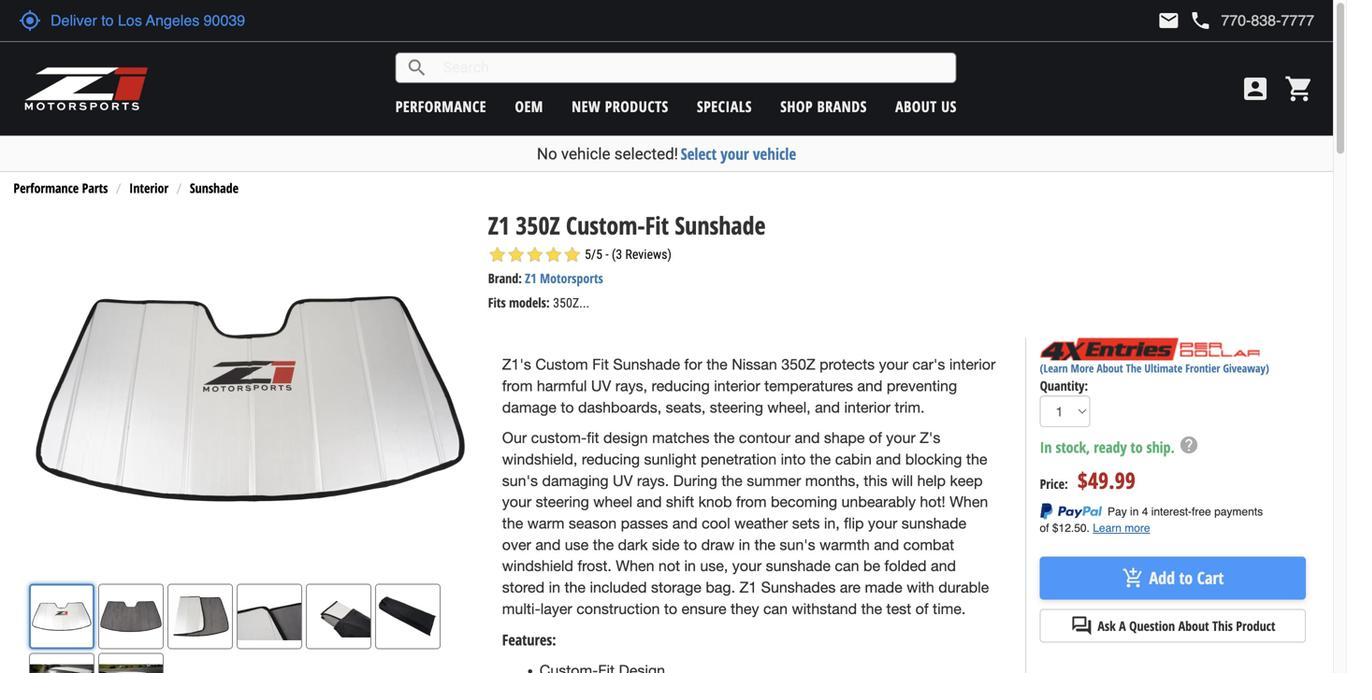 Task type: vqa. For each thing, say whether or not it's contained in the screenshot.
The Post Code text box
no



Task type: locate. For each thing, give the bounding box(es) containing it.
z1 up models:
[[525, 269, 537, 287]]

performance link
[[396, 96, 487, 116]]

$49.99
[[1078, 466, 1136, 496]]

about left 'the'
[[1097, 361, 1123, 376]]

1 vertical spatial 350z
[[782, 356, 816, 373]]

uv up wheel
[[613, 472, 633, 490]]

1 star from the left
[[488, 245, 507, 264]]

(learn more about the ultimate frontier giveaway) link
[[1040, 361, 1270, 376]]

from down z1's
[[502, 377, 533, 395]]

rays,
[[615, 377, 648, 395]]

into
[[781, 451, 806, 468]]

z1
[[488, 209, 510, 242], [525, 269, 537, 287], [740, 579, 757, 597]]

your left car's
[[879, 356, 909, 373]]

0 horizontal spatial vehicle
[[561, 145, 611, 163]]

sunshade down select your vehicle link
[[675, 209, 766, 242]]

months,
[[805, 472, 860, 490]]

select
[[681, 143, 717, 165]]

2 vertical spatial z1
[[740, 579, 757, 597]]

1 vertical spatial from
[[736, 494, 767, 511]]

damaging
[[542, 472, 609, 490]]

1 horizontal spatial fit
[[645, 209, 669, 242]]

1 horizontal spatial uv
[[613, 472, 633, 490]]

sun's down sets
[[780, 537, 816, 554]]

0 vertical spatial from
[[502, 377, 533, 395]]

can right they
[[763, 601, 788, 618]]

protects
[[820, 356, 875, 373]]

bag.
[[706, 579, 735, 597]]

warmth
[[820, 537, 870, 554]]

1 horizontal spatial z1
[[525, 269, 537, 287]]

custom-
[[531, 430, 587, 447]]

interior up shape
[[844, 399, 891, 416]]

0 horizontal spatial steering
[[536, 494, 589, 511]]

layer
[[541, 601, 572, 618]]

new
[[572, 96, 601, 116]]

durable
[[939, 579, 989, 597]]

1 vertical spatial reducing
[[582, 451, 640, 468]]

0 horizontal spatial help
[[917, 472, 946, 490]]

uv inside our custom-fit design matches the contour and shape of your z's windshield, reducing sunlight penetration into the cabin and blocking the sun's damaging uv rays. during the summer months, this will help keep your steering wheel and shift knob from becoming unbearably hot! when the warm season passes and cool weather sets in, flip your sunshade over and use the dark side to draw in the sun's warmth and combat windshield frost. when not in use, your sunshade can be folded and stored in the included storage bag. z1 sunshades are made with durable multi-layer construction to ensure they can withstand the test of time.
[[613, 472, 633, 490]]

performance parts
[[13, 179, 108, 197]]

steering
[[710, 399, 763, 416], [536, 494, 589, 511]]

1 vertical spatial help
[[917, 472, 946, 490]]

time.
[[933, 601, 966, 618]]

0 vertical spatial uv
[[591, 377, 611, 395]]

steering inside 'z1's custom fit sunshade for the nissan 350z protects your car's interior from harmful uv rays, reducing interior temperatures and preventing damage to dashboards, seats, steering wheel, and interior trim.'
[[710, 399, 763, 416]]

2 horizontal spatial z1
[[740, 579, 757, 597]]

reducing up seats,
[[652, 377, 710, 395]]

1 horizontal spatial 350z
[[782, 356, 816, 373]]

sunshade up rays,
[[613, 356, 680, 373]]

interior right car's
[[950, 356, 996, 373]]

sun's
[[502, 472, 538, 490], [780, 537, 816, 554]]

reducing inside our custom-fit design matches the contour and shape of your z's windshield, reducing sunlight penetration into the cabin and blocking the sun's damaging uv rays. during the summer months, this will help keep your steering wheel and shift knob from becoming unbearably hot! when the warm season passes and cool weather sets in, flip your sunshade over and use the dark side to draw in the sun's warmth and combat windshield frost. when not in use, your sunshade can be folded and stored in the included storage bag. z1 sunshades are made with durable multi-layer construction to ensure they can withstand the test of time.
[[582, 451, 640, 468]]

ship.
[[1147, 437, 1175, 458]]

350z
[[516, 209, 560, 242], [782, 356, 816, 373]]

interior down nissan
[[714, 377, 760, 395]]

performance
[[13, 179, 79, 197]]

1 vertical spatial z1
[[525, 269, 537, 287]]

the down 'made'
[[861, 601, 882, 618]]

1 horizontal spatial vehicle
[[753, 143, 796, 165]]

contour
[[739, 430, 791, 447]]

multi-
[[502, 601, 541, 618]]

0 vertical spatial can
[[835, 558, 859, 575]]

and down warm
[[536, 537, 561, 554]]

1 horizontal spatial reducing
[[652, 377, 710, 395]]

Search search field
[[428, 53, 956, 82]]

reducing down design
[[582, 451, 640, 468]]

to
[[561, 399, 574, 416], [1131, 437, 1143, 458], [684, 537, 697, 554], [1179, 567, 1193, 590], [664, 601, 678, 618]]

uv up 'dashboards,'
[[591, 377, 611, 395]]

0 horizontal spatial when
[[616, 558, 654, 575]]

to down harmful on the left of the page
[[561, 399, 574, 416]]

wheel
[[593, 494, 633, 511]]

nissan
[[732, 356, 777, 373]]

and down shift at bottom
[[672, 515, 698, 532]]

2 vertical spatial interior
[[844, 399, 891, 416]]

oem link
[[515, 96, 543, 116]]

be
[[864, 558, 881, 575]]

0 horizontal spatial about
[[896, 96, 937, 116]]

help up hot!
[[917, 472, 946, 490]]

the right for
[[707, 356, 728, 373]]

steering down damaging
[[536, 494, 589, 511]]

0 vertical spatial in
[[739, 537, 750, 554]]

1 horizontal spatial in
[[684, 558, 696, 575]]

uv
[[591, 377, 611, 395], [613, 472, 633, 490]]

windshield,
[[502, 451, 578, 468]]

1 vertical spatial in
[[684, 558, 696, 575]]

1 horizontal spatial of
[[916, 601, 929, 618]]

1 vertical spatial uv
[[613, 472, 633, 490]]

in right draw
[[739, 537, 750, 554]]

windshield
[[502, 558, 574, 575]]

0 vertical spatial reducing
[[652, 377, 710, 395]]

1 horizontal spatial sun's
[[780, 537, 816, 554]]

custom
[[536, 356, 588, 373]]

car's
[[913, 356, 945, 373]]

z1 up they
[[740, 579, 757, 597]]

the down penetration
[[722, 472, 743, 490]]

and down the rays. at the bottom of the page
[[637, 494, 662, 511]]

2 vertical spatial about
[[1179, 617, 1209, 635]]

ensure
[[682, 601, 727, 618]]

stock,
[[1056, 437, 1090, 458]]

to inside 'z1's custom fit sunshade for the nissan 350z protects your car's interior from harmful uv rays, reducing interior temperatures and preventing damage to dashboards, seats, steering wheel, and interior trim.'
[[561, 399, 574, 416]]

1 vertical spatial when
[[616, 558, 654, 575]]

for
[[684, 356, 702, 373]]

0 vertical spatial sun's
[[502, 472, 538, 490]]

1 vertical spatial sunshade
[[675, 209, 766, 242]]

z1 up brand:
[[488, 209, 510, 242]]

0 horizontal spatial 350z
[[516, 209, 560, 242]]

sunshade down hot!
[[902, 515, 967, 532]]

z1's custom fit sunshade for the nissan 350z protects your car's interior from harmful uv rays, reducing interior temperatures and preventing damage to dashboards, seats, steering wheel, and interior trim.
[[502, 356, 996, 416]]

no vehicle selected! select your vehicle
[[537, 143, 796, 165]]

harmful
[[537, 377, 587, 395]]

2 horizontal spatial in
[[739, 537, 750, 554]]

motorsports
[[540, 269, 603, 287]]

in up the layer in the bottom of the page
[[549, 579, 560, 597]]

z1 motorsports logo image
[[23, 65, 149, 112]]

1 vertical spatial interior
[[714, 377, 760, 395]]

in right not
[[684, 558, 696, 575]]

passes
[[621, 515, 668, 532]]

0 horizontal spatial fit
[[592, 356, 609, 373]]

1 horizontal spatial help
[[1179, 435, 1200, 456]]

0 horizontal spatial uv
[[591, 377, 611, 395]]

the
[[1126, 361, 1142, 376]]

in,
[[824, 515, 840, 532]]

about left us
[[896, 96, 937, 116]]

2 horizontal spatial interior
[[950, 356, 996, 373]]

temperatures
[[765, 377, 853, 395]]

over
[[502, 537, 531, 554]]

vehicle
[[753, 143, 796, 165], [561, 145, 611, 163]]

0 vertical spatial sunshade
[[902, 515, 967, 532]]

search
[[406, 57, 428, 79]]

(learn more about the ultimate frontier giveaway)
[[1040, 361, 1270, 376]]

the
[[707, 356, 728, 373], [714, 430, 735, 447], [810, 451, 831, 468], [966, 451, 988, 468], [722, 472, 743, 490], [502, 515, 523, 532], [593, 537, 614, 554], [755, 537, 776, 554], [565, 579, 586, 597], [861, 601, 882, 618]]

0 horizontal spatial from
[[502, 377, 533, 395]]

0 vertical spatial fit
[[645, 209, 669, 242]]

fit right custom
[[592, 356, 609, 373]]

0 horizontal spatial sunshade
[[766, 558, 831, 575]]

when down dark
[[616, 558, 654, 575]]

included
[[590, 579, 647, 597]]

1 vertical spatial can
[[763, 601, 788, 618]]

fit down the no vehicle selected! select your vehicle
[[645, 209, 669, 242]]

0 horizontal spatial can
[[763, 601, 788, 618]]

and
[[857, 377, 883, 395], [815, 399, 840, 416], [795, 430, 820, 447], [876, 451, 901, 468], [637, 494, 662, 511], [672, 515, 698, 532], [536, 537, 561, 554], [874, 537, 899, 554], [931, 558, 956, 575]]

brands
[[817, 96, 867, 116]]

and down temperatures
[[815, 399, 840, 416]]

350z up temperatures
[[782, 356, 816, 373]]

1 horizontal spatial when
[[950, 494, 988, 511]]

z1's
[[502, 356, 531, 373]]

my_location
[[19, 9, 41, 32]]

1 horizontal spatial steering
[[710, 399, 763, 416]]

of down with
[[916, 601, 929, 618]]

to down storage
[[664, 601, 678, 618]]

cabin
[[835, 451, 872, 468]]

0 horizontal spatial reducing
[[582, 451, 640, 468]]

2 vertical spatial in
[[549, 579, 560, 597]]

to left ship.
[[1131, 437, 1143, 458]]

1 vertical spatial about
[[1097, 361, 1123, 376]]

0 vertical spatial steering
[[710, 399, 763, 416]]

reducing
[[652, 377, 710, 395], [582, 451, 640, 468]]

in stock, ready to ship. help
[[1040, 435, 1200, 458]]

350z up z1 motorsports link
[[516, 209, 560, 242]]

0 vertical spatial 350z
[[516, 209, 560, 242]]

interior
[[950, 356, 996, 373], [714, 377, 760, 395], [844, 399, 891, 416]]

knob
[[699, 494, 732, 511]]

your
[[721, 143, 749, 165], [879, 356, 909, 373], [886, 430, 916, 447], [502, 494, 532, 511], [868, 515, 898, 532], [732, 558, 762, 575]]

the up penetration
[[714, 430, 735, 447]]

1 vertical spatial sun's
[[780, 537, 816, 554]]

2 star from the left
[[507, 245, 526, 264]]

flip
[[844, 515, 864, 532]]

sun's down windshield,
[[502, 472, 538, 490]]

from inside 'z1's custom fit sunshade for the nissan 350z protects your car's interior from harmful uv rays, reducing interior temperatures and preventing damage to dashboards, seats, steering wheel, and interior trim.'
[[502, 377, 533, 395]]

about left this
[[1179, 617, 1209, 635]]

from up "weather"
[[736, 494, 767, 511]]

vehicle right no
[[561, 145, 611, 163]]

help
[[1179, 435, 1200, 456], [917, 472, 946, 490]]

blocking
[[905, 451, 962, 468]]

summer
[[747, 472, 801, 490]]

and down protects
[[857, 377, 883, 395]]

2 vertical spatial sunshade
[[613, 356, 680, 373]]

and up be
[[874, 537, 899, 554]]

can down warmth
[[835, 558, 859, 575]]

dashboards,
[[578, 399, 662, 416]]

help inside the in stock, ready to ship. help
[[1179, 435, 1200, 456]]

vehicle down shop
[[753, 143, 796, 165]]

steering up contour
[[710, 399, 763, 416]]

sunshade right interior link at top left
[[190, 179, 239, 197]]

the up months,
[[810, 451, 831, 468]]

to right side
[[684, 537, 697, 554]]

phone link
[[1190, 9, 1315, 32]]

1 horizontal spatial from
[[736, 494, 767, 511]]

of up the cabin at the bottom right
[[869, 430, 882, 447]]

1 vertical spatial fit
[[592, 356, 609, 373]]

are
[[840, 579, 861, 597]]

sunshade up sunshades
[[766, 558, 831, 575]]

parts
[[82, 179, 108, 197]]

0 vertical spatial of
[[869, 430, 882, 447]]

0 horizontal spatial z1
[[488, 209, 510, 242]]

sets
[[792, 515, 820, 532]]

your left z's
[[886, 430, 916, 447]]

us
[[941, 96, 957, 116]]

1 vertical spatial steering
[[536, 494, 589, 511]]

phone
[[1190, 9, 1212, 32]]

the up frost.
[[593, 537, 614, 554]]

add_shopping_cart
[[1122, 568, 1145, 590]]

no
[[537, 145, 557, 163]]

2 horizontal spatial about
[[1179, 617, 1209, 635]]

1 horizontal spatial can
[[835, 558, 859, 575]]

when down keep
[[950, 494, 988, 511]]

0 vertical spatial help
[[1179, 435, 1200, 456]]

help right ship.
[[1179, 435, 1200, 456]]

can
[[835, 558, 859, 575], [763, 601, 788, 618]]

4 star from the left
[[544, 245, 563, 264]]

a
[[1119, 617, 1126, 635]]

sunshade
[[902, 515, 967, 532], [766, 558, 831, 575]]



Task type: describe. For each thing, give the bounding box(es) containing it.
ready
[[1094, 437, 1127, 458]]

oem
[[515, 96, 543, 116]]

0 horizontal spatial of
[[869, 430, 882, 447]]

keep
[[950, 472, 983, 490]]

reducing inside 'z1's custom fit sunshade for the nissan 350z protects your car's interior from harmful uv rays, reducing interior temperatures and preventing damage to dashboards, seats, steering wheel, and interior trim.'
[[652, 377, 710, 395]]

dark
[[618, 537, 648, 554]]

0 vertical spatial when
[[950, 494, 988, 511]]

0 vertical spatial sunshade
[[190, 179, 239, 197]]

in
[[1040, 437, 1052, 458]]

preventing
[[887, 377, 957, 395]]

sunlight
[[644, 451, 697, 468]]

question_answer
[[1071, 615, 1093, 638]]

more
[[1071, 361, 1094, 376]]

0 vertical spatial about
[[896, 96, 937, 116]]

mail link
[[1158, 9, 1180, 32]]

account_box link
[[1236, 74, 1275, 104]]

our custom-fit design matches the contour and shape of your z's windshield, reducing sunlight penetration into the cabin and blocking the sun's damaging uv rays. during the summer months, this will help keep your steering wheel and shift knob from becoming unbearably hot! when the warm season passes and cool weather sets in, flip your sunshade over and use the dark side to draw in the sun's warmth and combat windshield frost. when not in use, your sunshade can be folded and stored in the included storage bag. z1 sunshades are made with durable multi-layer construction to ensure they can withstand the test of time.
[[502, 430, 989, 618]]

during
[[673, 472, 717, 490]]

frontier
[[1186, 361, 1221, 376]]

cool
[[702, 515, 730, 532]]

fit inside 'z1's custom fit sunshade for the nissan 350z protects your car's interior from harmful uv rays, reducing interior temperatures and preventing damage to dashboards, seats, steering wheel, and interior trim.'
[[592, 356, 609, 373]]

to right add
[[1179, 567, 1193, 590]]

quantity:
[[1040, 377, 1088, 395]]

price:
[[1040, 475, 1068, 493]]

z1 inside our custom-fit design matches the contour and shape of your z's windshield, reducing sunlight penetration into the cabin and blocking the sun's damaging uv rays. during the summer months, this will help keep your steering wheel and shift knob from becoming unbearably hot! when the warm season passes and cool weather sets in, flip your sunshade over and use the dark side to draw in the sun's warmth and combat windshield frost. when not in use, your sunshade can be folded and stored in the included storage bag. z1 sunshades are made with durable multi-layer construction to ensure they can withstand the test of time.
[[740, 579, 757, 597]]

0 vertical spatial z1
[[488, 209, 510, 242]]

z's
[[920, 430, 941, 447]]

mail
[[1158, 9, 1180, 32]]

sunshades
[[761, 579, 836, 597]]

z1 350z custom-fit sunshade star star star star star 5/5 - (3 reviews) brand: z1 motorsports fits models: 350z...
[[488, 209, 766, 311]]

specials link
[[697, 96, 752, 116]]

use,
[[700, 558, 728, 575]]

your right select
[[721, 143, 749, 165]]

1 vertical spatial of
[[916, 601, 929, 618]]

they
[[731, 601, 759, 618]]

shop brands link
[[781, 96, 867, 116]]

features:
[[502, 630, 556, 650]]

shop
[[781, 96, 813, 116]]

0 vertical spatial interior
[[950, 356, 996, 373]]

use
[[565, 537, 589, 554]]

custom-
[[566, 209, 645, 242]]

shift
[[666, 494, 694, 511]]

sunshade inside 'z1's custom fit sunshade for the nissan 350z protects your car's interior from harmful uv rays, reducing interior temperatures and preventing damage to dashboards, seats, steering wheel, and interior trim.'
[[613, 356, 680, 373]]

with
[[907, 579, 935, 597]]

350z inside 'z1's custom fit sunshade for the nissan 350z protects your car's interior from harmful uv rays, reducing interior temperatures and preventing damage to dashboards, seats, steering wheel, and interior trim.'
[[782, 356, 816, 373]]

5 star from the left
[[563, 245, 582, 264]]

price: $49.99
[[1040, 466, 1136, 496]]

about inside question_answer ask a question about this product
[[1179, 617, 1209, 635]]

select your vehicle link
[[681, 143, 796, 165]]

interior link
[[129, 179, 169, 197]]

fit
[[587, 430, 599, 447]]

your inside 'z1's custom fit sunshade for the nissan 350z protects your car's interior from harmful uv rays, reducing interior temperatures and preventing damage to dashboards, seats, steering wheel, and interior trim.'
[[879, 356, 909, 373]]

1 horizontal spatial sunshade
[[902, 515, 967, 532]]

help inside our custom-fit design matches the contour and shape of your z's windshield, reducing sunlight penetration into the cabin and blocking the sun's damaging uv rays. during the summer months, this will help keep your steering wheel and shift knob from becoming unbearably hot! when the warm season passes and cool weather sets in, flip your sunshade over and use the dark side to draw in the sun's warmth and combat windshield frost. when not in use, your sunshade can be folded and stored in the included storage bag. z1 sunshades are made with durable multi-layer construction to ensure they can withstand the test of time.
[[917, 472, 946, 490]]

seats,
[[666, 399, 706, 416]]

construction
[[577, 601, 660, 618]]

your up warm
[[502, 494, 532, 511]]

350z...
[[553, 296, 590, 311]]

the up the layer in the bottom of the page
[[565, 579, 586, 597]]

fit inside z1 350z custom-fit sunshade star star star star star 5/5 - (3 reviews) brand: z1 motorsports fits models: 350z...
[[645, 209, 669, 242]]

withstand
[[792, 601, 857, 618]]

matches
[[652, 430, 710, 447]]

your right 'use,'
[[732, 558, 762, 575]]

ultimate
[[1145, 361, 1183, 376]]

vehicle inside the no vehicle selected! select your vehicle
[[561, 145, 611, 163]]

rays.
[[637, 472, 669, 490]]

0 horizontal spatial interior
[[714, 377, 760, 395]]

add
[[1150, 567, 1175, 590]]

combat
[[904, 537, 955, 554]]

the down "weather"
[[755, 537, 776, 554]]

penetration
[[701, 451, 777, 468]]

1 horizontal spatial about
[[1097, 361, 1123, 376]]

the up keep
[[966, 451, 988, 468]]

fits
[[488, 294, 506, 311]]

about us link
[[896, 96, 957, 116]]

3 star from the left
[[526, 245, 544, 264]]

new products
[[572, 96, 669, 116]]

interior
[[129, 179, 169, 197]]

the inside 'z1's custom fit sunshade for the nissan 350z protects your car's interior from harmful uv rays, reducing interior temperatures and preventing damage to dashboards, seats, steering wheel, and interior trim.'
[[707, 356, 728, 373]]

and down combat
[[931, 558, 956, 575]]

from inside our custom-fit design matches the contour and shape of your z's windshield, reducing sunlight penetration into the cabin and blocking the sun's damaging uv rays. during the summer months, this will help keep your steering wheel and shift knob from becoming unbearably hot! when the warm season passes and cool weather sets in, flip your sunshade over and use the dark side to draw in the sun's warmth and combat windshield frost. when not in use, your sunshade can be folded and stored in the included storage bag. z1 sunshades are made with durable multi-layer construction to ensure they can withstand the test of time.
[[736, 494, 767, 511]]

z1 motorsports link
[[525, 269, 603, 287]]

and up this
[[876, 451, 901, 468]]

design
[[603, 430, 648, 447]]

and up 'into'
[[795, 430, 820, 447]]

1 horizontal spatial interior
[[844, 399, 891, 416]]

0 horizontal spatial sun's
[[502, 472, 538, 490]]

to inside the in stock, ready to ship. help
[[1131, 437, 1143, 458]]

performance parts link
[[13, 179, 108, 197]]

cart
[[1197, 567, 1224, 590]]

season
[[569, 515, 617, 532]]

ask
[[1098, 617, 1116, 635]]

uv inside 'z1's custom fit sunshade for the nissan 350z protects your car's interior from harmful uv rays, reducing interior temperatures and preventing damage to dashboards, seats, steering wheel, and interior trim.'
[[591, 377, 611, 395]]

models:
[[509, 294, 550, 311]]

steering inside our custom-fit design matches the contour and shape of your z's windshield, reducing sunlight penetration into the cabin and blocking the sun's damaging uv rays. during the summer months, this will help keep your steering wheel and shift knob from becoming unbearably hot! when the warm season passes and cool weather sets in, flip your sunshade over and use the dark side to draw in the sun's warmth and combat windshield frost. when not in use, your sunshade can be folded and stored in the included storage bag. z1 sunshades are made with durable multi-layer construction to ensure they can withstand the test of time.
[[536, 494, 589, 511]]

0 horizontal spatial in
[[549, 579, 560, 597]]

question_answer ask a question about this product
[[1071, 615, 1276, 638]]

1 vertical spatial sunshade
[[766, 558, 831, 575]]

test
[[887, 601, 912, 618]]

350z inside z1 350z custom-fit sunshade star star star star star 5/5 - (3 reviews) brand: z1 motorsports fits models: 350z...
[[516, 209, 560, 242]]

storage
[[651, 579, 702, 597]]

shape
[[824, 430, 865, 447]]

selected!
[[614, 145, 678, 163]]

question
[[1129, 617, 1175, 635]]

product
[[1236, 617, 1276, 635]]

the up over
[[502, 515, 523, 532]]

will
[[892, 472, 913, 490]]

folded
[[885, 558, 927, 575]]

5/5 -
[[585, 247, 609, 262]]

shopping_cart
[[1285, 74, 1315, 104]]

products
[[605, 96, 669, 116]]

(learn
[[1040, 361, 1068, 376]]

sunshade inside z1 350z custom-fit sunshade star star star star star 5/5 - (3 reviews) brand: z1 motorsports fits models: 350z...
[[675, 209, 766, 242]]

your down the unbearably
[[868, 515, 898, 532]]

this
[[864, 472, 888, 490]]



